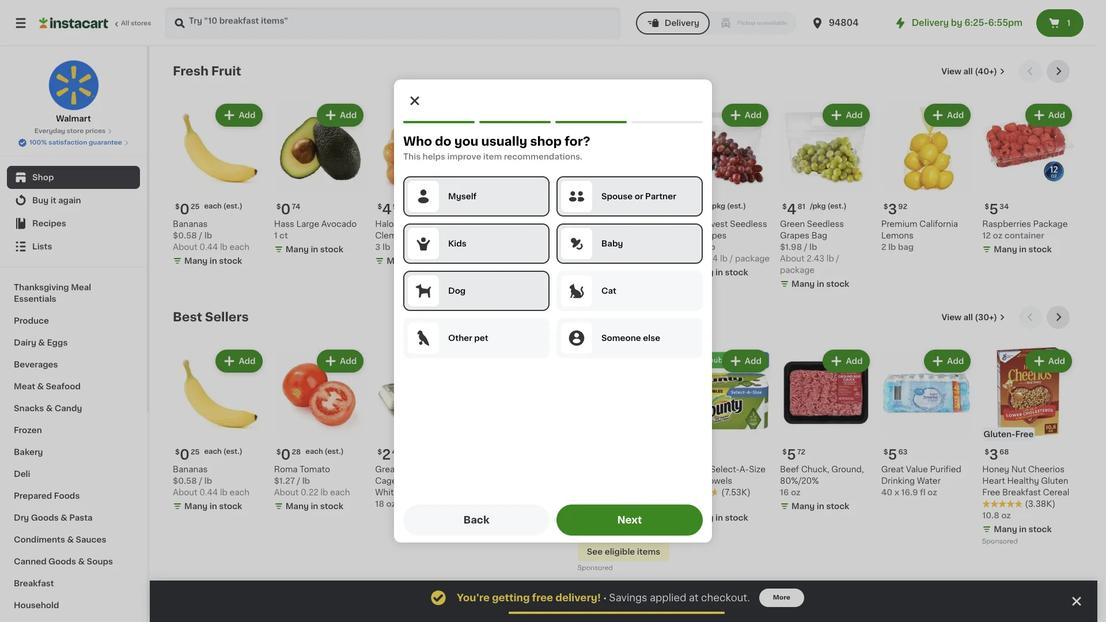 Task type: locate. For each thing, give the bounding box(es) containing it.
each inside roma tomato $1.27 / lb about 0.22 lb each
[[330, 489, 350, 497]]

sponsored badge image for honey nut cheerios heart healthy gluten free breakfast cereal
[[983, 539, 1018, 545]]

all stores
[[121, 20, 151, 27]]

goods down prepared foods at the bottom left
[[31, 514, 59, 522]]

many down lime 42 1 each
[[589, 245, 613, 253]]

1 seedless from the left
[[807, 220, 844, 228]]

grapes down the harvest
[[697, 231, 727, 240]]

california for premium california lemons 2 lb bag
[[920, 220, 958, 228]]

1 vertical spatial goods
[[48, 558, 76, 566]]

$ inside $ 5 72
[[783, 449, 787, 456]]

oz inside "raspberries package 12 oz container"
[[993, 231, 1003, 240]]

0
[[180, 203, 190, 216], [281, 203, 291, 216], [585, 203, 594, 216], [180, 449, 190, 462], [281, 449, 291, 462]]

/pkg right the "81"
[[810, 203, 826, 210]]

california right premium
[[920, 220, 958, 228]]

0 horizontal spatial great
[[375, 466, 398, 474]]

(7.53k)
[[722, 489, 751, 497]]

honey nut cheerios heart healthy gluten free breakfast cereal
[[983, 466, 1070, 497]]

0 horizontal spatial 4
[[382, 203, 392, 216]]

$0.58 down $ 0 25
[[173, 477, 197, 485]]

great up drinking
[[881, 466, 904, 474]]

container
[[1005, 231, 1045, 240]]

0 vertical spatial ct
[[280, 231, 288, 240]]

(est.) for $ 4 81
[[828, 203, 847, 210]]

$0.25 each (estimated) element for 4
[[173, 198, 265, 218]]

68
[[1000, 449, 1009, 456]]

many down hass large avocado 1 ct on the top
[[286, 245, 309, 253]]

california inside premium california lemons 2 lb bag
[[920, 220, 958, 228]]

0 horizontal spatial each (est.)
[[204, 449, 243, 455]]

1 $0.25 each (estimated) element from the top
[[173, 198, 265, 218]]

2 seedless from the left
[[730, 220, 767, 228]]

bananas $0.58 / lb about 0.44 lb each down $ 0 25
[[173, 466, 250, 497]]

3 left 68 at the right bottom of the page
[[990, 449, 999, 462]]

main content
[[150, 46, 1098, 622]]

16 down strawberries
[[477, 231, 485, 240]]

view left (40+)
[[942, 67, 962, 75]]

x
[[895, 489, 900, 497], [585, 514, 590, 522]]

0 vertical spatial x
[[895, 489, 900, 497]]

2 vertical spatial free
[[983, 489, 1001, 497]]

1 25 from the top
[[191, 203, 200, 210]]

by
[[951, 18, 963, 27]]

1 horizontal spatial package
[[780, 266, 815, 274]]

about down $2.18
[[679, 255, 704, 263]]

many up back
[[488, 503, 511, 511]]

/ inside roma tomato $1.27 / lb about 0.22 lb each
[[297, 477, 300, 485]]

$ for $ 3 68
[[985, 449, 990, 456]]

0 vertical spatial 2
[[483, 203, 492, 216]]

$ inside $ 0 25 each (est.)
[[175, 203, 180, 210]]

1 vertical spatial 2
[[881, 243, 887, 251]]

package down 2.43
[[780, 266, 815, 274]]

$ inside $ 2 42
[[378, 449, 382, 456]]

1 vertical spatial item carousel region
[[173, 306, 1075, 579]]

bananas down $ 0 25 each (est.)
[[173, 220, 208, 228]]

1 0.44 from the top
[[200, 243, 218, 251]]

great for 5
[[881, 466, 904, 474]]

$ inside $ 5 34
[[985, 203, 990, 210]]

2 horizontal spatial free
[[1016, 431, 1034, 439]]

healthy
[[1008, 477, 1039, 485]]

5 for $ 5 34
[[990, 203, 999, 216]]

0 horizontal spatial /pkg
[[710, 203, 726, 210]]

oz down 80%/20%
[[791, 489, 801, 497]]

2 vertical spatial sponsored badge image
[[578, 565, 613, 572]]

instacart logo image
[[39, 16, 108, 30]]

5 for $ 5 72
[[787, 449, 796, 462]]

0 horizontal spatial 3
[[375, 243, 381, 251]]

$0.58 for 4
[[173, 231, 197, 240]]

free down the 'heart'
[[983, 489, 1001, 497]]

spouse
[[602, 192, 633, 201]]

0 vertical spatial item carousel region
[[173, 60, 1075, 297]]

$ inside $ 3 92
[[884, 203, 888, 210]]

1 horizontal spatial breakfast
[[1003, 489, 1041, 497]]

x right 8
[[585, 514, 590, 522]]

0 horizontal spatial 1
[[274, 231, 278, 240]]

towels
[[705, 477, 733, 485]]

1 vertical spatial x
[[585, 514, 590, 522]]

2 horizontal spatial 1
[[1067, 19, 1071, 27]]

1 horizontal spatial 1
[[578, 231, 581, 240]]

value left grade
[[400, 466, 422, 474]]

treatment tracker modal dialog
[[150, 581, 1098, 622]]

1 bananas from the top
[[173, 220, 208, 228]]

1 all from the top
[[964, 67, 973, 75]]

2 /pkg from the left
[[710, 203, 726, 210]]

0 vertical spatial large
[[297, 220, 319, 228]]

25 for $ 0 25 each (est.)
[[191, 203, 200, 210]]

goods down condiments & sauces
[[48, 558, 76, 566]]

1 vertical spatial 16
[[780, 489, 789, 497]]

1 vertical spatial bananas $0.58 / lb about 0.44 lb each
[[173, 466, 250, 497]]

0 vertical spatial 42
[[600, 220, 610, 228]]

0 for $ 0 25
[[180, 449, 190, 462]]

$0.25 each (estimated) element
[[173, 198, 265, 218], [173, 444, 265, 464]]

all for 3
[[964, 313, 973, 321]]

25 for $ 0 25
[[191, 449, 200, 456]]

$ 4 97
[[378, 203, 402, 216]]

42
[[600, 220, 610, 228], [392, 449, 401, 456]]

value inside 'great value grade aa cage free large white eggs 18 oz'
[[400, 466, 422, 474]]

0 horizontal spatial large
[[297, 220, 319, 228]]

oz down raspberries
[[993, 231, 1003, 240]]

many down 0.22
[[286, 503, 309, 511]]

1 horizontal spatial /pkg
[[810, 203, 826, 210]]

many down container
[[994, 245, 1017, 253]]

service type group
[[636, 12, 797, 35]]

eggs inside dairy & eggs link
[[47, 339, 68, 347]]

1 /pkg (est.) from the left
[[810, 203, 847, 210]]

2 $0.58 from the top
[[173, 477, 197, 485]]

1 vertical spatial bananas
[[173, 466, 208, 474]]

1 horizontal spatial eggs
[[401, 489, 421, 497]]

2 inside premium california lemons 2 lb bag
[[881, 243, 887, 251]]

(est.) inside $0.28 each (estimated) element
[[325, 449, 344, 455]]

sun
[[679, 220, 694, 228]]

42 right lime
[[600, 220, 610, 228]]

view all (30+) button
[[937, 306, 1010, 329]]

bananas $0.58 / lb about 0.44 lb each for 2
[[173, 466, 250, 497]]

0 vertical spatial 25
[[191, 203, 200, 210]]

$ for $ 4 81
[[783, 203, 787, 210]]

0 vertical spatial $0.25 each (estimated) element
[[173, 198, 265, 218]]

2 25 from the top
[[191, 449, 200, 456]]

free right the cage
[[399, 477, 417, 485]]

frozen
[[14, 426, 42, 435]]

0 horizontal spatial grapes
[[697, 231, 727, 240]]

2 view from the top
[[942, 313, 962, 321]]

4 left 97
[[382, 203, 392, 216]]

1 vertical spatial sponsored badge image
[[983, 539, 1018, 545]]

2 0.44 from the top
[[200, 489, 218, 497]]

purified
[[930, 466, 962, 474]]

5 left 72
[[787, 449, 796, 462]]

$ for $ 5 72
[[783, 449, 787, 456]]

$ inside $ 4 81
[[783, 203, 787, 210]]

5 left the 34
[[990, 203, 999, 216]]

2 /pkg (est.) from the left
[[710, 203, 746, 210]]

eggs up beverages link on the bottom of the page
[[47, 339, 68, 347]]

5 left the 23
[[686, 203, 695, 216]]

2 each (est.) from the left
[[306, 449, 344, 455]]

product group
[[173, 101, 265, 269], [274, 101, 366, 257], [375, 101, 467, 269], [477, 101, 569, 241], [578, 101, 670, 257], [679, 101, 771, 280], [780, 101, 872, 292], [881, 101, 974, 253], [983, 101, 1075, 257], [173, 347, 265, 515], [274, 347, 366, 515], [375, 347, 467, 510], [477, 347, 569, 525], [578, 347, 670, 575], [679, 347, 771, 526], [780, 347, 872, 515], [881, 347, 974, 499], [983, 347, 1075, 548]]

$ inside $ 5 63
[[884, 449, 888, 456]]

item carousel region
[[173, 60, 1075, 297], [173, 306, 1075, 579]]

28
[[292, 449, 301, 456]]

& right dairy
[[38, 339, 45, 347]]

1 horizontal spatial 42
[[600, 220, 610, 228]]

1 value from the left
[[400, 466, 422, 474]]

$ 0 33
[[580, 203, 605, 216]]

meal
[[71, 284, 91, 292]]

free
[[1016, 431, 1034, 439], [399, 477, 417, 485], [983, 489, 1001, 497]]

(est.) left $ 0 74
[[223, 203, 243, 210]]

2 grapes from the left
[[697, 231, 727, 240]]

$ for $ 0 25
[[175, 449, 180, 456]]

condiments
[[14, 536, 65, 544]]

great
[[375, 466, 398, 474], [881, 466, 904, 474]]

0 vertical spatial 16
[[477, 231, 485, 240]]

16 inside beef chuck, ground, 80%/20% 16 oz
[[780, 489, 789, 497]]

$ inside $ 3 68
[[985, 449, 990, 456]]

1 inside button
[[1067, 19, 1071, 27]]

0 horizontal spatial x
[[585, 514, 590, 522]]

ct down hass
[[280, 231, 288, 240]]

1 california from the left
[[401, 220, 439, 228]]

everyday store prices link
[[34, 127, 113, 136]]

0 vertical spatial bananas $0.58 / lb about 0.44 lb each
[[173, 220, 250, 251]]

/pkg (est.) inside $5.23 per package (estimated) "element"
[[710, 203, 746, 210]]

1 horizontal spatial delivery
[[912, 18, 949, 27]]

1 vertical spatial $0.58
[[173, 477, 197, 485]]

grapes inside green seedless grapes bag $1.98 / lb about 2.43 lb / package
[[780, 231, 810, 240]]

seedless down $5.23 per package (estimated) "element"
[[730, 220, 767, 228]]

checkout.
[[701, 594, 750, 603]]

16.9
[[902, 489, 918, 497]]

large down the 74
[[297, 220, 319, 228]]

delivery inside button
[[665, 19, 700, 27]]

0.44
[[200, 243, 218, 251], [200, 489, 218, 497]]

1 great from the left
[[375, 466, 398, 474]]

0 horizontal spatial package
[[735, 255, 770, 263]]

0 vertical spatial sponsored badge image
[[477, 516, 511, 522]]

0 horizontal spatial 16
[[477, 231, 485, 240]]

4 inside $4.81 per package (estimated) element
[[787, 203, 797, 216]]

/ up 2.4
[[702, 243, 706, 251]]

(est.) for $ 0 25
[[223, 449, 243, 455]]

all left (30+)
[[964, 313, 973, 321]]

0.44 down $ 0 25
[[200, 489, 218, 497]]

$ for $ 4 97
[[378, 203, 382, 210]]

0 vertical spatial package
[[735, 255, 770, 263]]

about inside roma tomato $1.27 / lb about 0.22 lb each
[[274, 489, 299, 497]]

california
[[401, 220, 439, 228], [920, 220, 958, 228]]

each (est.)
[[204, 449, 243, 455], [306, 449, 344, 455]]

many in stock inside button
[[488, 503, 546, 511]]

1 bananas $0.58 / lb about 0.44 lb each from the top
[[173, 220, 250, 251]]

oz right fl
[[928, 489, 937, 497]]

0 for $ 0 33
[[585, 203, 594, 216]]

great inside great value purified drinking water 40 x 16.9 fl oz
[[881, 466, 904, 474]]

$ inside $ 0 74
[[276, 203, 281, 210]]

0 horizontal spatial california
[[401, 220, 439, 228]]

lb inside halos california clementines 3 lb
[[383, 243, 390, 251]]

many down 1.48 at the right of page
[[589, 528, 613, 536]]

0 vertical spatial eggs
[[47, 339, 68, 347]]

all left (40+)
[[964, 67, 973, 75]]

1 horizontal spatial value
[[906, 466, 928, 474]]

0 vertical spatial breakfast
[[1003, 489, 1041, 497]]

/pkg inside $4.81 per package (estimated) element
[[810, 203, 826, 210]]

$ inside $ 0 25
[[175, 449, 180, 456]]

hass
[[274, 220, 294, 228]]

1 horizontal spatial ct
[[690, 500, 698, 508]]

everyday
[[34, 128, 65, 134]]

great inside 'great value grade aa cage free large white eggs 18 oz'
[[375, 466, 398, 474]]

2 horizontal spatial 2
[[881, 243, 887, 251]]

each (est.) inside $0.28 each (estimated) element
[[306, 449, 344, 455]]

each (est.) up tomato at the left
[[306, 449, 344, 455]]

$ for $ 0 28
[[276, 449, 281, 456]]

0 horizontal spatial sponsored badge image
[[477, 516, 511, 522]]

ct down paper
[[690, 500, 698, 508]]

1 vertical spatial view
[[942, 313, 962, 321]]

goods for canned
[[48, 558, 76, 566]]

$ for $ 2 42
[[378, 449, 382, 456]]

fruit
[[211, 65, 241, 77]]

2 california from the left
[[920, 220, 958, 228]]

1 grapes from the left
[[780, 231, 810, 240]]

1 vertical spatial package
[[780, 266, 815, 274]]

2 4 from the left
[[382, 203, 392, 216]]

5 23
[[686, 203, 705, 216]]

$ inside $ 4 97
[[378, 203, 382, 210]]

pasta
[[69, 514, 93, 522]]

bounty
[[679, 466, 708, 474]]

0 vertical spatial view
[[942, 67, 962, 75]]

1 horizontal spatial large
[[419, 477, 442, 485]]

1.48
[[592, 514, 609, 522]]

lime 42 1 each
[[578, 220, 610, 240]]

value for 2
[[400, 466, 422, 474]]

0.44 down $ 0 25 each (est.)
[[200, 243, 218, 251]]

about
[[173, 243, 197, 251], [780, 255, 805, 263], [679, 255, 704, 263], [173, 489, 197, 497], [274, 489, 299, 497]]

2 value from the left
[[906, 466, 928, 474]]

& left sauces
[[67, 536, 74, 544]]

1 horizontal spatial seedless
[[807, 220, 844, 228]]

18
[[375, 500, 384, 508]]

california up clementines
[[401, 220, 439, 228]]

canned goods & soups
[[14, 558, 113, 566]]

1 horizontal spatial 16
[[780, 489, 789, 497]]

harvest
[[697, 220, 728, 228]]

(est.) up the harvest
[[727, 203, 746, 210]]

0 horizontal spatial breakfast
[[14, 580, 54, 588]]

about down $1.27
[[274, 489, 299, 497]]

0 horizontal spatial eggs
[[47, 339, 68, 347]]

63
[[899, 449, 908, 456]]

1 inside hass large avocado 1 ct
[[274, 231, 278, 240]]

candy
[[55, 405, 82, 413]]

delivery by 6:25-6:55pm
[[912, 18, 1023, 27]]

1 vertical spatial large
[[419, 477, 442, 485]]

0 vertical spatial free
[[1016, 431, 1034, 439]]

16 inside 2 strawberries 16 oz container
[[477, 231, 485, 240]]

value inside great value purified drinking water 40 x 16.9 fl oz
[[906, 466, 928, 474]]

1 vertical spatial 0.44
[[200, 489, 218, 497]]

4 for $ 4 81
[[787, 203, 797, 216]]

you're
[[457, 594, 490, 603]]

package right 2.4
[[735, 255, 770, 263]]

& for meat
[[37, 383, 44, 391]]

bananas for 2
[[173, 466, 208, 474]]

& right meat
[[37, 383, 44, 391]]

many down 10.8 oz
[[994, 526, 1017, 534]]

3 down the "halos"
[[375, 243, 381, 251]]

oz
[[487, 231, 497, 240], [993, 231, 1003, 240], [791, 489, 801, 497], [928, 489, 937, 497], [386, 500, 396, 508], [1002, 512, 1011, 520], [611, 514, 620, 522]]

1 horizontal spatial free
[[983, 489, 1001, 497]]

grapes down green
[[780, 231, 810, 240]]

1 view from the top
[[942, 67, 962, 75]]

do
[[435, 135, 452, 148]]

0 horizontal spatial 42
[[392, 449, 401, 456]]

(est.) inside $4.81 per package (estimated) element
[[828, 203, 847, 210]]

/pkg inside $5.23 per package (estimated) "element"
[[710, 203, 726, 210]]

/pkg right the 23
[[710, 203, 726, 210]]

see eligible items
[[587, 548, 661, 556]]

lists
[[32, 243, 52, 251]]

oz down strawberries
[[487, 231, 497, 240]]

2 $0.25 each (estimated) element from the top
[[173, 444, 265, 464]]

/pkg (est.) for 23
[[710, 203, 746, 210]]

None search field
[[165, 7, 621, 39]]

delivery for delivery by 6:25-6:55pm
[[912, 18, 949, 27]]

0 horizontal spatial free
[[399, 477, 417, 485]]

(est.) right $ 0 25
[[223, 449, 243, 455]]

canned goods & soups link
[[7, 551, 140, 573]]

72
[[797, 449, 806, 456]]

about down $ 0 25
[[173, 489, 197, 497]]

2 vertical spatial 3
[[990, 449, 999, 462]]

(est.) right the "81"
[[828, 203, 847, 210]]

1 vertical spatial all
[[964, 313, 973, 321]]

about inside sun harvest seedless red grapes $2.18 / lb about 2.4 lb / package
[[679, 255, 704, 263]]

2 down lemons
[[881, 243, 887, 251]]

$ for $ 0 74
[[276, 203, 281, 210]]

0 vertical spatial $0.58
[[173, 231, 197, 240]]

other pet
[[448, 334, 488, 342]]

1 horizontal spatial 2
[[483, 203, 492, 216]]

seedless up bag
[[807, 220, 844, 228]]

$ for $ 0 33
[[580, 203, 585, 210]]

essentials
[[14, 295, 56, 303]]

see eligible items button
[[578, 542, 670, 562]]

1 vertical spatial free
[[399, 477, 417, 485]]

gluten
[[1042, 477, 1069, 485]]

each inside $ 0 25 each (est.)
[[204, 203, 222, 210]]

$ inside $ 0 28
[[276, 449, 281, 456]]

(est.) inside $ 0 25 each (est.)
[[223, 203, 243, 210]]

0 vertical spatial goods
[[31, 514, 59, 522]]

$ 4 81
[[783, 203, 806, 216]]

(40+)
[[975, 67, 998, 75]]

2 horizontal spatial sponsored badge image
[[983, 539, 1018, 545]]

12 ct
[[679, 500, 698, 508]]

great up the cage
[[375, 466, 398, 474]]

12 down paper
[[679, 500, 688, 508]]

partner
[[645, 192, 676, 201]]

0 vertical spatial 12
[[983, 231, 991, 240]]

0 horizontal spatial delivery
[[665, 19, 700, 27]]

3 left the '92' at the right
[[888, 203, 897, 216]]

1 horizontal spatial grapes
[[780, 231, 810, 240]]

1 /pkg from the left
[[810, 203, 826, 210]]

0 vertical spatial all
[[964, 67, 973, 75]]

80%/20%
[[780, 477, 819, 485]]

0 horizontal spatial 2
[[382, 449, 391, 462]]

0.44 for 4
[[200, 243, 218, 251]]

about down $1.98
[[780, 255, 805, 263]]

0 horizontal spatial seedless
[[730, 220, 767, 228]]

/pkg (est.) inside $4.81 per package (estimated) element
[[810, 203, 847, 210]]

delivery by 6:25-6:55pm link
[[894, 16, 1023, 30]]

16 down 80%/20%
[[780, 489, 789, 497]]

$ for $ 5 34
[[985, 203, 990, 210]]

1 4 from the left
[[787, 203, 797, 216]]

1 vertical spatial 3
[[375, 243, 381, 251]]

$0.58 down $ 0 25 each (est.)
[[173, 231, 197, 240]]

at
[[689, 594, 699, 603]]

0 vertical spatial 3
[[888, 203, 897, 216]]

/pkg (est.) up the harvest
[[710, 203, 746, 210]]

& left soups
[[78, 558, 85, 566]]

hass large avocado 1 ct
[[274, 220, 357, 240]]

0 vertical spatial 0.44
[[200, 243, 218, 251]]

delivery for delivery
[[665, 19, 700, 27]]

2 up the cage
[[382, 449, 391, 462]]

in inside button
[[513, 503, 521, 511]]

shop
[[530, 135, 562, 148]]

0 horizontal spatial /pkg (est.)
[[710, 203, 746, 210]]

free up nut
[[1016, 431, 1034, 439]]

breakfast up "household"
[[14, 580, 54, 588]]

/pkg for 4
[[810, 203, 826, 210]]

each (est.) right $ 0 25
[[204, 449, 243, 455]]

$ inside $ 0 33
[[580, 203, 585, 210]]

value up water at right
[[906, 466, 928, 474]]

roma
[[274, 466, 298, 474]]

/pkg (est.) right the "81"
[[810, 203, 847, 210]]

$
[[175, 203, 180, 210], [783, 203, 787, 210], [276, 203, 281, 210], [378, 203, 382, 210], [580, 203, 585, 210], [884, 203, 888, 210], [985, 203, 990, 210], [175, 449, 180, 456], [783, 449, 787, 456], [276, 449, 281, 456], [378, 449, 382, 456], [884, 449, 888, 456], [985, 449, 990, 456]]

1 $0.58 from the top
[[173, 231, 197, 240]]

•
[[603, 593, 607, 603]]

5 left the 63
[[888, 449, 898, 462]]

great for 2
[[375, 466, 398, 474]]

seedless inside sun harvest seedless red grapes $2.18 / lb about 2.4 lb / package
[[730, 220, 767, 228]]

1 vertical spatial 25
[[191, 449, 200, 456]]

1 each (est.) from the left
[[204, 449, 243, 455]]

0 horizontal spatial ct
[[280, 231, 288, 240]]

2 up strawberries
[[483, 203, 492, 216]]

0 vertical spatial bananas
[[173, 220, 208, 228]]

1 horizontal spatial 12
[[983, 231, 991, 240]]

2 bananas from the top
[[173, 466, 208, 474]]

oz right 1.48 at the right of page
[[611, 514, 620, 522]]

25 inside $ 0 25 each (est.)
[[191, 203, 200, 210]]

aa
[[451, 466, 462, 474]]

1 item carousel region from the top
[[173, 60, 1075, 297]]

each (est.) inside $0.25 each (estimated) element
[[204, 449, 243, 455]]

16
[[477, 231, 485, 240], [780, 489, 789, 497]]

$ 2 42
[[378, 449, 401, 462]]

2 item carousel region from the top
[[173, 306, 1075, 579]]

1 horizontal spatial california
[[920, 220, 958, 228]]

1 horizontal spatial 3
[[888, 203, 897, 216]]

oz inside beef chuck, ground, 80%/20% 16 oz
[[791, 489, 801, 497]]

2 all from the top
[[964, 313, 973, 321]]

1 horizontal spatial each (est.)
[[306, 449, 344, 455]]

eggs right white
[[401, 489, 421, 497]]

0.44 for 2
[[200, 489, 218, 497]]

1 vertical spatial $0.25 each (estimated) element
[[173, 444, 265, 464]]

view left (30+)
[[942, 313, 962, 321]]

& for snacks
[[46, 405, 53, 413]]

1 vertical spatial 42
[[392, 449, 401, 456]]

bananas $0.58 / lb about 0.44 lb each down $ 0 25 each (est.)
[[173, 220, 250, 251]]

oz right 18
[[386, 500, 396, 508]]

/pkg for 23
[[710, 203, 726, 210]]

0 for $ 0 25 each (est.)
[[180, 203, 190, 216]]

2 bananas $0.58 / lb about 0.44 lb each from the top
[[173, 466, 250, 497]]

12 inside "raspberries package 12 oz container"
[[983, 231, 991, 240]]

5
[[686, 203, 695, 216], [990, 203, 999, 216], [787, 449, 796, 462], [888, 449, 898, 462]]

3 for $ 3 68
[[990, 449, 999, 462]]

many down $ 0 25
[[184, 503, 208, 511]]

(est.) for $ 0 28
[[325, 449, 344, 455]]

& left candy
[[46, 405, 53, 413]]

1 horizontal spatial x
[[895, 489, 900, 497]]

2 great from the left
[[881, 466, 904, 474]]

heart
[[983, 477, 1006, 485]]

1 horizontal spatial sponsored badge image
[[578, 565, 613, 572]]

buy it again link
[[7, 189, 140, 212]]

usually
[[481, 135, 527, 148]]

walmart logo image
[[48, 60, 99, 111]]

4 left the "81"
[[787, 203, 797, 216]]

many in stock button
[[477, 347, 569, 515]]

california inside halos california clementines 3 lb
[[401, 220, 439, 228]]

5 for $ 5 63
[[888, 449, 898, 462]]

lb
[[204, 231, 212, 240], [220, 243, 228, 251], [810, 243, 817, 251], [383, 243, 390, 251], [708, 243, 716, 251], [889, 243, 896, 251], [827, 255, 834, 263], [720, 255, 728, 263], [204, 477, 212, 485], [302, 477, 310, 485], [220, 489, 228, 497], [321, 489, 328, 497]]

bag
[[898, 243, 914, 251]]

more
[[773, 595, 791, 601]]

large down grade
[[419, 477, 442, 485]]

1 vertical spatial 12
[[679, 500, 688, 508]]

eggs
[[47, 339, 68, 347], [401, 489, 421, 497]]

1 vertical spatial eggs
[[401, 489, 421, 497]]

ct inside hass large avocado 1 ct
[[280, 231, 288, 240]]

/pkg (est.)
[[810, 203, 847, 210], [710, 203, 746, 210]]

sponsored badge image
[[477, 516, 511, 522], [983, 539, 1018, 545], [578, 565, 613, 572]]

breakfast down healthy
[[1003, 489, 1041, 497]]

42 inside lime 42 1 each
[[600, 220, 610, 228]]

4 for $ 4 97
[[382, 203, 392, 216]]

(est.) up tomato at the left
[[325, 449, 344, 455]]

0 horizontal spatial value
[[400, 466, 422, 474]]

1 horizontal spatial great
[[881, 466, 904, 474]]

seedless inside green seedless grapes bag $1.98 / lb about 2.43 lb / package
[[807, 220, 844, 228]]

dairy
[[14, 339, 36, 347]]

main content containing 0
[[150, 46, 1098, 622]]

25 inside $ 0 25
[[191, 449, 200, 456]]

stores
[[131, 20, 151, 27]]

premium california lemons 2 lb bag
[[881, 220, 958, 251]]



Task type: vqa. For each thing, say whether or not it's contained in the screenshot.
the topmost View More
no



Task type: describe. For each thing, give the bounding box(es) containing it.
8
[[578, 514, 583, 522]]

$ 0 25 each (est.)
[[175, 203, 243, 216]]

many down 12 ct
[[691, 514, 714, 522]]

0 for $ 0 74
[[281, 203, 291, 216]]

lists link
[[7, 235, 140, 258]]

many down $ 0 25 each (est.)
[[184, 257, 208, 265]]

goods for dry
[[31, 514, 59, 522]]

dry goods & pasta link
[[7, 507, 140, 529]]

(est.) inside $5.23 per package (estimated) "element"
[[727, 203, 746, 210]]

value for 5
[[906, 466, 928, 474]]

best
[[173, 311, 202, 323]]

someone
[[602, 334, 641, 342]]

0.22
[[301, 489, 319, 497]]

fl
[[920, 489, 926, 497]]

you're getting free delivery!
[[457, 594, 601, 603]]

breakfast link
[[7, 573, 140, 595]]

sponsored badge image for many in stock
[[477, 516, 511, 522]]

0 for $ 0 28
[[281, 449, 291, 462]]

lime
[[578, 220, 598, 228]]

about down $ 0 25 each (est.)
[[173, 243, 197, 251]]

many down 2.43
[[792, 280, 815, 288]]

cage
[[375, 477, 397, 485]]

eggs inside 'great value grade aa cage free large white eggs 18 oz'
[[401, 489, 421, 497]]

free inside 'great value grade aa cage free large white eggs 18 oz'
[[399, 477, 417, 485]]

dry goods & pasta
[[14, 514, 93, 522]]

more button
[[759, 589, 804, 607]]

deli link
[[7, 463, 140, 485]]

large inside hass large avocado 1 ct
[[297, 220, 319, 228]]

meat & seafood
[[14, 383, 81, 391]]

buy it again
[[32, 197, 81, 205]]

prepared foods link
[[7, 485, 140, 507]]

6:55pm
[[989, 18, 1023, 27]]

10.8
[[983, 512, 1000, 520]]

california for halos california clementines 3 lb
[[401, 220, 439, 228]]

premium
[[881, 220, 918, 228]]

5 inside "element"
[[686, 203, 695, 216]]

8 x 1.48 oz
[[578, 514, 620, 522]]

$5.23 per package (estimated) element
[[679, 198, 771, 218]]

cereal
[[1043, 489, 1070, 497]]

$ 0 74
[[276, 203, 300, 216]]

dog
[[448, 287, 466, 295]]

10.8 oz
[[983, 512, 1011, 520]]

& for dairy
[[38, 339, 45, 347]]

many inside button
[[488, 503, 511, 511]]

great value purified drinking water 40 x 16.9 fl oz
[[881, 466, 962, 497]]

snacks
[[14, 405, 44, 413]]

best sellers
[[173, 311, 249, 323]]

1 vertical spatial breakfast
[[14, 580, 54, 588]]

thanksgiving meal essentials link
[[7, 277, 140, 310]]

recommendations.
[[504, 153, 583, 161]]

sun harvest seedless red grapes $2.18 / lb about 2.4 lb / package
[[679, 220, 770, 263]]

many down 80%/20%
[[792, 503, 815, 511]]

halos
[[375, 220, 398, 228]]

free inside honey nut cheerios heart healthy gluten free breakfast cereal
[[983, 489, 1001, 497]]

40
[[881, 489, 893, 497]]

guarantee
[[89, 139, 122, 146]]

$ 3 92
[[884, 203, 908, 216]]

deli
[[14, 470, 30, 478]]

100% satisfaction guarantee button
[[18, 136, 129, 148]]

many down 2.4
[[691, 268, 714, 276]]

item
[[483, 153, 502, 161]]

oz inside 2 strawberries 16 oz container
[[487, 231, 497, 240]]

next button
[[557, 505, 703, 536]]

lb inside premium california lemons 2 lb bag
[[889, 243, 896, 251]]

meat
[[14, 383, 35, 391]]

3 inside halos california clementines 3 lb
[[375, 243, 381, 251]]

grapes inside sun harvest seedless red grapes $2.18 / lb about 2.4 lb / package
[[697, 231, 727, 240]]

honey
[[983, 466, 1010, 474]]

/ down $ 0 25 each (est.)
[[199, 231, 202, 240]]

view for 3
[[942, 313, 962, 321]]

other
[[448, 334, 472, 342]]

/ right $1.98
[[804, 243, 808, 251]]

/pkg (est.) for 4
[[810, 203, 847, 210]]

myself
[[448, 192, 477, 201]]

getting
[[492, 594, 530, 603]]

(105)
[[620, 503, 641, 511]]

many down clementines
[[387, 257, 410, 265]]

back button
[[403, 505, 550, 536]]

each (est.) for $ 0 28
[[306, 449, 344, 455]]

white
[[375, 489, 399, 497]]

you
[[454, 135, 479, 148]]

6:25-
[[965, 18, 989, 27]]

soups
[[87, 558, 113, 566]]

package inside sun harvest seedless red grapes $2.18 / lb about 2.4 lb / package
[[735, 255, 770, 263]]

bananas for 4
[[173, 220, 208, 228]]

grade
[[424, 466, 449, 474]]

oz inside great value purified drinking water 40 x 16.9 fl oz
[[928, 489, 937, 497]]

seafood
[[46, 383, 81, 391]]

water
[[917, 477, 941, 485]]

74
[[292, 203, 300, 210]]

who do you usually shop for? this helps improve item recommendations.
[[403, 135, 591, 161]]

$0.28 each (estimated) element
[[274, 444, 366, 464]]

1 inside lime 42 1 each
[[578, 231, 581, 240]]

2 vertical spatial 2
[[382, 449, 391, 462]]

$4.81 per package (estimated) element
[[780, 198, 872, 218]]

eligible
[[605, 548, 635, 556]]

$ for $ 0 25 each (est.)
[[175, 203, 180, 210]]

& for condiments
[[67, 536, 74, 544]]

beef
[[780, 466, 799, 474]]

delivery!
[[556, 594, 601, 603]]

$0.58 for 2
[[173, 477, 197, 485]]

bakery
[[14, 448, 43, 456]]

33
[[596, 203, 605, 210]]

3 for $ 3 92
[[888, 203, 897, 216]]

$ 0 28
[[276, 449, 301, 462]]

lemons
[[881, 231, 914, 240]]

red
[[679, 231, 695, 240]]

2.43
[[807, 255, 825, 263]]

each (est.) for $ 0 25
[[204, 449, 243, 455]]

/ down $ 0 25
[[199, 477, 202, 485]]

x inside great value purified drinking water 40 x 16.9 fl oz
[[895, 489, 900, 497]]

prepared foods
[[14, 492, 80, 500]]

$ 5 72
[[783, 449, 806, 462]]

large inside 'great value grade aa cage free large white eggs 18 oz'
[[419, 477, 442, 485]]

stock inside button
[[523, 503, 546, 511]]

42 inside $ 2 42
[[392, 449, 401, 456]]

breakfast inside honey nut cheerios heart healthy gluten free breakfast cereal
[[1003, 489, 1041, 497]]

0 horizontal spatial 12
[[679, 500, 688, 508]]

all for 5
[[964, 67, 973, 75]]

thanksgiving meal essentials
[[14, 284, 91, 303]]

back
[[464, 516, 490, 525]]

view all (40+) button
[[937, 60, 1010, 83]]

about inside green seedless grapes bag $1.98 / lb about 2.43 lb / package
[[780, 255, 805, 263]]

fresh
[[173, 65, 209, 77]]

a-
[[740, 466, 749, 474]]

add your shopping preferences element
[[394, 80, 712, 543]]

$ for $ 3 92
[[884, 203, 888, 210]]

select-
[[710, 466, 740, 474]]

view for 5
[[942, 67, 962, 75]]

avocado
[[321, 220, 357, 228]]

satisfaction
[[48, 139, 87, 146]]

bananas $0.58 / lb about 0.44 lb each for 4
[[173, 220, 250, 251]]

& left pasta
[[61, 514, 67, 522]]

pet
[[474, 334, 488, 342]]

package inside green seedless grapes bag $1.98 / lb about 2.43 lb / package
[[780, 266, 815, 274]]

delivery button
[[636, 12, 710, 35]]

each inside lime 42 1 each
[[583, 231, 604, 240]]

$ for $ 5 63
[[884, 449, 888, 456]]

oz right 10.8 at the right bottom
[[1002, 512, 1011, 520]]

items
[[637, 548, 661, 556]]

someone else
[[602, 334, 660, 342]]

next
[[617, 516, 642, 525]]

prepared
[[14, 492, 52, 500]]

23
[[696, 203, 705, 210]]

see
[[587, 548, 603, 556]]

chuck,
[[801, 466, 830, 474]]

$0.25 each (estimated) element for 2
[[173, 444, 265, 464]]

oz inside 'great value grade aa cage free large white eggs 18 oz'
[[386, 500, 396, 508]]

/ right 2.4
[[730, 255, 733, 263]]

spouse or partner
[[602, 192, 676, 201]]

2 inside 2 strawberries 16 oz container
[[483, 203, 492, 216]]

foods
[[54, 492, 80, 500]]

1 vertical spatial ct
[[690, 500, 698, 508]]

/ right 2.43
[[836, 255, 840, 263]]



